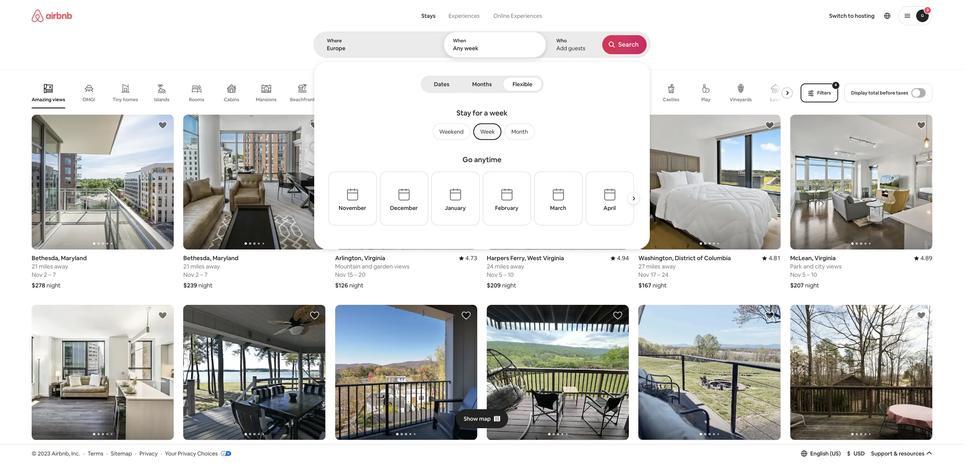 Task type: describe. For each thing, give the bounding box(es) containing it.
terms link
[[88, 451, 103, 458]]

nov inside washington, district of columbia 27 miles away nov 17 – 24 $167 night
[[639, 271, 650, 279]]

january
[[445, 205, 466, 212]]

nov inside arlington, virginia mountain and garden views nov 15 – 20 $126 night
[[335, 271, 346, 279]]

your privacy choices link
[[165, 451, 231, 458]]

nov inside bethesda, maryland 21 miles away nov 2 – 7 $239 night
[[184, 271, 194, 279]]

add to wishlist: bethesda, maryland image for bethesda, maryland 21 miles away nov 2 – 7 $239 night
[[310, 121, 320, 130]]

who
[[557, 38, 567, 44]]

february
[[496, 205, 519, 212]]

$ usd
[[848, 451, 866, 458]]

march button
[[535, 172, 583, 226]]

washington,
[[639, 255, 674, 262]]

homes
[[123, 97, 138, 103]]

add to wishlist: crozet, virginia image
[[462, 311, 471, 321]]

miles inside washington, district of columbia 27 miles away nov 17 – 24 $167 night
[[647, 263, 661, 271]]

4.81 out of 5 average rating image
[[763, 255, 781, 262]]

virginia for city
[[815, 255, 836, 262]]

miles inside harpers ferry, west virginia 24 miles away nov 5 – 10 $209 night
[[495, 263, 509, 271]]

night inside washington, district of columbia 27 miles away nov 17 – 24 $167 night
[[653, 282, 667, 290]]

filters
[[818, 90, 832, 96]]

total
[[869, 90, 880, 96]]

stays tab panel
[[314, 32, 651, 250]]

sitemap link
[[111, 451, 132, 458]]

group containing amazing views
[[32, 78, 797, 109]]

months
[[473, 81, 492, 88]]

park
[[791, 263, 803, 271]]

– inside washington, district of columbia 27 miles away nov 17 – 24 $167 night
[[658, 271, 661, 279]]

– inside the bethesda, maryland 21 miles away nov 2 – 7 $278 night
[[48, 271, 51, 279]]

terms · sitemap · privacy ·
[[88, 451, 162, 458]]

4.94 out of 5 average rating image
[[611, 255, 630, 262]]

bethesda, for bethesda, maryland 21 miles away nov 2 – 7 $239 night
[[184, 255, 212, 262]]

$209
[[487, 282, 501, 290]]

online
[[494, 12, 510, 19]]

nov inside the bethesda, maryland 21 miles away nov 2 – 7 $278 night
[[32, 271, 42, 279]]

$
[[848, 451, 851, 458]]

bethesda, maryland 21 miles away nov 2 – 7 $278 night
[[32, 255, 87, 290]]

months button
[[463, 77, 502, 91]]

arlington, virginia mountain and garden views nov 15 – 20 $126 night
[[335, 255, 410, 290]]

flexible button
[[503, 77, 542, 91]]

away inside washington, district of columbia 27 miles away nov 17 – 24 $167 night
[[662, 263, 676, 271]]

hosting
[[856, 12, 875, 19]]

switch to hosting link
[[825, 8, 880, 24]]

arlington,
[[335, 255, 363, 262]]

filters button
[[801, 84, 839, 103]]

3 button
[[899, 6, 933, 25]]

december
[[390, 205, 418, 212]]

tiny homes
[[113, 97, 138, 103]]

guests
[[569, 45, 586, 52]]

district
[[675, 255, 696, 262]]

resources
[[900, 451, 925, 458]]

7 for $239
[[205, 271, 208, 279]]

maryland for bethesda, maryland 21 miles away nov 2 – 7 $278 night
[[61, 255, 87, 262]]

omg!
[[83, 97, 95, 103]]

stay
[[457, 109, 472, 118]]

cambridge,
[[184, 446, 217, 453]]

views inside the cambridge, maryland bay views
[[195, 454, 210, 461]]

week inside when any week
[[465, 45, 479, 52]]

mountain for arlington,
[[335, 263, 361, 271]]

miles for reston, virginia 9 miles away
[[36, 454, 51, 461]]

mclean,
[[791, 255, 814, 262]]

display
[[852, 90, 868, 96]]

4.89 out of 5 average rating image
[[915, 255, 933, 262]]

month
[[512, 128, 528, 135]]

3
[[927, 8, 930, 13]]

switch to hosting
[[830, 12, 875, 19]]

march
[[551, 205, 567, 212]]

night inside the mclean, virginia park and city views nov 5 – 10 $207 night
[[806, 282, 820, 290]]

virginia for garden
[[364, 255, 386, 262]]

group inside stay for a week group
[[430, 124, 535, 140]]

maryland for cambridge, maryland bay views
[[218, 446, 244, 453]]

away for bethesda, maryland 21 miles away nov 2 – 7 $278 night
[[54, 263, 68, 271]]

stays button
[[415, 8, 442, 24]]

go anytime
[[463, 155, 502, 164]]

3 · from the left
[[135, 451, 136, 458]]

night inside the bethesda, maryland 21 miles away nov 2 – 7 $278 night
[[47, 282, 61, 290]]

mclean, virginia park and city views nov 5 – 10 $207 night
[[791, 255, 842, 290]]

$207
[[791, 282, 805, 290]]

before
[[881, 90, 896, 96]]

go anytime group
[[329, 152, 643, 239]]

west
[[528, 255, 542, 262]]

stanardsville,
[[791, 446, 828, 453]]

virginia inside harpers ferry, west virginia 24 miles away nov 5 – 10 $209 night
[[543, 255, 565, 262]]

add to wishlist: reston, virginia image
[[158, 311, 168, 321]]

add
[[557, 45, 568, 52]]

online experiences
[[494, 12, 542, 19]]

10 inside the mclean, virginia park and city views nov 5 – 10 $207 night
[[812, 271, 818, 279]]

columbia
[[705, 255, 732, 262]]

5 inside harpers ferry, west virginia 24 miles away nov 5 – 10 $209 night
[[499, 271, 503, 279]]

usd
[[854, 451, 866, 458]]

april
[[604, 205, 616, 212]]

21 for bethesda, maryland 21 miles away nov 2 – 7 $239 night
[[184, 263, 189, 271]]

views inside arlington, virginia mountain and garden views nov 15 – 20 $126 night
[[395, 263, 410, 271]]

bethesda, maryland 21 miles away nov 2 – 7 $239 night
[[184, 255, 239, 290]]

©
[[32, 451, 36, 458]]

maryland for bethesda, maryland 21 miles away nov 2 – 7 $239 night
[[213, 255, 239, 262]]

nov inside harpers ferry, west virginia 24 miles away nov 5 – 10 $209 night
[[487, 271, 498, 279]]

week inside group
[[490, 109, 508, 118]]

your privacy choices
[[165, 451, 218, 458]]

castles
[[663, 97, 680, 103]]

beachfront
[[290, 97, 315, 103]]

dates button
[[422, 77, 462, 91]]

amazing
[[32, 97, 52, 103]]

to
[[849, 12, 854, 19]]

display total before taxes
[[852, 90, 909, 96]]

taxes
[[897, 90, 909, 96]]

april button
[[586, 172, 634, 226]]

$126
[[335, 282, 348, 290]]

support & resources
[[872, 451, 925, 458]]

virginia inside stanardsville, virginia mountain views
[[829, 446, 850, 453]]

go
[[463, 155, 473, 164]]

add to wishlist: basye, virginia image
[[614, 311, 623, 321]]

reston, virginia 9 miles away
[[32, 446, 75, 461]]

your
[[165, 451, 177, 458]]

views inside the mclean, virginia park and city views nov 5 – 10 $207 night
[[827, 263, 842, 271]]

away inside harpers ferry, west virginia 24 miles away nov 5 – 10 $209 night
[[511, 263, 525, 271]]

washington, district of columbia 27 miles away nov 17 – 24 $167 night
[[639, 255, 732, 290]]



Task type: vqa. For each thing, say whether or not it's contained in the screenshot.
Arlington,'s Mountain
yes



Task type: locate. For each thing, give the bounding box(es) containing it.
5 up $207
[[803, 271, 806, 279]]

7 for $278
[[53, 271, 56, 279]]

miles inside bethesda, maryland 21 miles away nov 2 – 7 $239 night
[[191, 263, 205, 271]]

airbnb,
[[52, 451, 70, 458]]

for
[[473, 109, 483, 118]]

december button
[[380, 172, 428, 226]]

6 nov from the left
[[791, 271, 802, 279]]

1 horizontal spatial 5
[[803, 271, 806, 279]]

0 horizontal spatial and
[[362, 263, 372, 271]]

1 – from the left
[[48, 271, 51, 279]]

rooms
[[189, 97, 204, 103]]

0 vertical spatial 4.89
[[921, 255, 933, 262]]

4 · from the left
[[161, 451, 162, 458]]

maryland inside the cambridge, maryland bay views
[[218, 446, 244, 453]]

night inside harpers ferry, west virginia 24 miles away nov 5 – 10 $209 night
[[503, 282, 517, 290]]

add to wishlist: stanardsville, virginia image
[[917, 311, 927, 321]]

1 horizontal spatial 24
[[662, 271, 669, 279]]

21 inside the bethesda, maryland 21 miles away nov 2 – 7 $278 night
[[32, 263, 37, 271]]

week right a
[[490, 109, 508, 118]]

nov up $239 in the bottom of the page
[[184, 271, 194, 279]]

1 nov from the left
[[32, 271, 42, 279]]

virginia for away
[[54, 446, 75, 453]]

add to wishlist: arlington, virginia image
[[462, 121, 471, 130]]

– inside bethesda, maryland 21 miles away nov 2 – 7 $239 night
[[200, 271, 203, 279]]

1 night from the left
[[47, 282, 61, 290]]

· left the privacy link
[[135, 451, 136, 458]]

4 – from the left
[[658, 271, 661, 279]]

1 21 from the left
[[32, 263, 37, 271]]

· left your
[[161, 451, 162, 458]]

1 5 from the left
[[499, 271, 503, 279]]

10 down city
[[812, 271, 818, 279]]

group containing weekend
[[430, 124, 535, 140]]

· right terms on the bottom
[[107, 451, 108, 458]]

nov inside the mclean, virginia park and city views nov 5 – 10 $207 night
[[791, 271, 802, 279]]

anytime
[[474, 155, 502, 164]]

2 bethesda, from the left
[[184, 255, 212, 262]]

night right $239 in the bottom of the page
[[199, 282, 213, 290]]

choices
[[197, 451, 218, 458]]

17
[[651, 271, 657, 279]]

miles up $239 in the bottom of the page
[[191, 263, 205, 271]]

2 7 from the left
[[205, 271, 208, 279]]

a
[[484, 109, 488, 118]]

5 – from the left
[[354, 271, 357, 279]]

night down 17
[[653, 282, 667, 290]]

2 2 from the left
[[196, 271, 199, 279]]

7 inside the bethesda, maryland 21 miles away nov 2 – 7 $278 night
[[53, 271, 56, 279]]

4 night from the left
[[653, 282, 667, 290]]

· right inc.
[[83, 451, 85, 458]]

week
[[481, 128, 495, 135]]

4.89 out of 5 average rating image
[[915, 446, 933, 453]]

january button
[[432, 172, 480, 226]]

nov up $209
[[487, 271, 498, 279]]

1 horizontal spatial experiences
[[511, 12, 542, 19]]

0 vertical spatial week
[[465, 45, 479, 52]]

– inside harpers ferry, west virginia 24 miles away nov 5 – 10 $209 night
[[504, 271, 507, 279]]

4.73 out of 5 average rating image
[[459, 255, 478, 262]]

2 inside the bethesda, maryland 21 miles away nov 2 – 7 $278 night
[[44, 271, 47, 279]]

mountain down stanardsville,
[[791, 454, 816, 461]]

and down mclean,
[[804, 263, 814, 271]]

mountain down arlington,
[[335, 263, 361, 271]]

nov left 15 at the left bottom
[[335, 271, 346, 279]]

tab list inside stays tab panel
[[422, 76, 542, 93]]

luxe
[[771, 97, 782, 103]]

night right $207
[[806, 282, 820, 290]]

night inside arlington, virginia mountain and garden views nov 15 – 20 $126 night
[[350, 282, 364, 290]]

1 add to wishlist: bethesda, maryland image from the left
[[158, 121, 168, 130]]

bay
[[184, 454, 193, 461]]

0 horizontal spatial week
[[465, 45, 479, 52]]

privacy right your
[[178, 451, 196, 458]]

3 night from the left
[[503, 282, 517, 290]]

privacy left your
[[140, 451, 158, 458]]

any
[[453, 45, 464, 52]]

2 for $278
[[44, 271, 47, 279]]

0 horizontal spatial 5
[[499, 271, 503, 279]]

21 for bethesda, maryland 21 miles away nov 2 – 7 $278 night
[[32, 263, 37, 271]]

0 horizontal spatial 7
[[53, 271, 56, 279]]

night inside bethesda, maryland 21 miles away nov 2 – 7 $239 night
[[199, 282, 213, 290]]

bethesda, inside the bethesda, maryland 21 miles away nov 2 – 7 $278 night
[[32, 255, 60, 262]]

6 night from the left
[[806, 282, 820, 290]]

november button
[[329, 172, 377, 226]]

miles inside reston, virginia 9 miles away
[[36, 454, 51, 461]]

miles down 'reston,'
[[36, 454, 51, 461]]

2 4.89 from the top
[[921, 446, 933, 453]]

add to wishlist: cambridge, maryland image
[[310, 311, 320, 321]]

city
[[816, 263, 826, 271]]

display total before taxes button
[[845, 84, 933, 103]]

$239
[[184, 282, 197, 290]]

maryland
[[61, 255, 87, 262], [213, 255, 239, 262], [218, 446, 244, 453]]

24 inside harpers ferry, west virginia 24 miles away nov 5 – 10 $209 night
[[487, 263, 494, 271]]

1 horizontal spatial bethesda,
[[184, 255, 212, 262]]

weekend
[[440, 128, 464, 135]]

None search field
[[314, 0, 651, 250]]

1 horizontal spatial 21
[[184, 263, 189, 271]]

profile element
[[562, 0, 933, 32]]

1 privacy from the left
[[140, 451, 158, 458]]

away inside reston, virginia 9 miles away
[[52, 454, 66, 461]]

flexible
[[513, 81, 533, 88]]

1 vertical spatial 24
[[662, 271, 669, 279]]

night
[[47, 282, 61, 290], [199, 282, 213, 290], [503, 282, 517, 290], [653, 282, 667, 290], [350, 282, 364, 290], [806, 282, 820, 290]]

5 up $209
[[499, 271, 503, 279]]

2 inside bethesda, maryland 21 miles away nov 2 – 7 $239 night
[[196, 271, 199, 279]]

2 21 from the left
[[184, 263, 189, 271]]

2 – from the left
[[200, 271, 203, 279]]

1 bethesda, from the left
[[32, 255, 60, 262]]

1 experiences from the left
[[449, 12, 480, 19]]

7 inside bethesda, maryland 21 miles away nov 2 – 7 $239 night
[[205, 271, 208, 279]]

miles for bethesda, maryland 21 miles away nov 2 – 7 $278 night
[[39, 263, 53, 271]]

add to wishlist: washington, district of columbia image
[[766, 121, 775, 130]]

add to wishlist: mclean, virginia image
[[917, 121, 927, 130]]

1 horizontal spatial 10
[[812, 271, 818, 279]]

add to wishlist: somerset, virginia image
[[766, 311, 775, 321]]

2 · from the left
[[107, 451, 108, 458]]

21 up $278
[[32, 263, 37, 271]]

1 horizontal spatial and
[[804, 263, 814, 271]]

february button
[[483, 172, 531, 226]]

mountain inside stanardsville, virginia mountain views
[[791, 454, 816, 461]]

4 nov from the left
[[639, 271, 650, 279]]

2 for $239
[[196, 271, 199, 279]]

0 horizontal spatial mountain
[[335, 263, 361, 271]]

miles up $278
[[39, 263, 53, 271]]

2 experiences from the left
[[511, 12, 542, 19]]

play
[[702, 97, 711, 103]]

tab list
[[422, 76, 542, 93]]

away inside the bethesda, maryland 21 miles away nov 2 – 7 $278 night
[[54, 263, 68, 271]]

$278
[[32, 282, 45, 290]]

experiences up when on the top left of page
[[449, 12, 480, 19]]

1 and from the left
[[362, 263, 372, 271]]

7
[[53, 271, 56, 279], [205, 271, 208, 279]]

tab list containing dates
[[422, 76, 542, 93]]

1 7 from the left
[[53, 271, 56, 279]]

2 5 from the left
[[803, 271, 806, 279]]

1 vertical spatial week
[[490, 109, 508, 118]]

away for bethesda, maryland 21 miles away nov 2 – 7 $239 night
[[206, 263, 220, 271]]

2 add to wishlist: bethesda, maryland image from the left
[[310, 121, 320, 130]]

0 horizontal spatial experiences
[[449, 12, 480, 19]]

add to wishlist: bethesda, maryland image for bethesda, maryland 21 miles away nov 2 – 7 $278 night
[[158, 121, 168, 130]]

1 horizontal spatial privacy
[[178, 451, 196, 458]]

experiences inside button
[[449, 12, 480, 19]]

24 inside washington, district of columbia 27 miles away nov 17 – 24 $167 night
[[662, 271, 669, 279]]

1 horizontal spatial 7
[[205, 271, 208, 279]]

reston,
[[32, 446, 53, 453]]

experiences button
[[442, 8, 487, 24]]

1 vertical spatial mountain
[[791, 454, 816, 461]]

2 and from the left
[[804, 263, 814, 271]]

experiences right online
[[511, 12, 542, 19]]

support
[[872, 451, 893, 458]]

nov
[[32, 271, 42, 279], [184, 271, 194, 279], [487, 271, 498, 279], [639, 271, 650, 279], [335, 271, 346, 279], [791, 271, 802, 279]]

stay for a week group
[[354, 105, 611, 152]]

amazing views
[[32, 97, 65, 103]]

4.81
[[769, 255, 781, 262]]

none search field containing stay for a week
[[314, 0, 651, 250]]

cambridge, maryland bay views
[[184, 446, 244, 461]]

virginia inside reston, virginia 9 miles away
[[54, 446, 75, 453]]

group
[[32, 78, 797, 109], [32, 115, 174, 250], [184, 115, 326, 250], [335, 115, 478, 250], [487, 115, 630, 250], [639, 115, 924, 250], [791, 115, 933, 250], [430, 124, 535, 140], [32, 306, 174, 441], [184, 306, 326, 441], [335, 306, 478, 441], [487, 306, 630, 441], [639, 306, 924, 441], [791, 306, 933, 441]]

5 night from the left
[[350, 282, 364, 290]]

of
[[698, 255, 703, 262]]

24 right 17
[[662, 271, 669, 279]]

2 up $278
[[44, 271, 47, 279]]

–
[[48, 271, 51, 279], [200, 271, 203, 279], [504, 271, 507, 279], [658, 271, 661, 279], [354, 271, 357, 279], [808, 271, 811, 279]]

stay for a week
[[457, 109, 508, 118]]

show
[[464, 416, 478, 423]]

1 horizontal spatial add to wishlist: bethesda, maryland image
[[310, 121, 320, 130]]

bethesda, inside bethesda, maryland 21 miles away nov 2 – 7 $239 night
[[184, 255, 212, 262]]

miles inside the bethesda, maryland 21 miles away nov 2 – 7 $278 night
[[39, 263, 53, 271]]

ferry,
[[511, 255, 526, 262]]

2 10 from the left
[[812, 271, 818, 279]]

21
[[32, 263, 37, 271], [184, 263, 189, 271]]

views inside stanardsville, virginia mountain views
[[818, 454, 833, 461]]

what can we help you find? tab list
[[415, 8, 487, 24]]

maryland inside the bethesda, maryland 21 miles away nov 2 – 7 $278 night
[[61, 255, 87, 262]]

0 horizontal spatial 21
[[32, 263, 37, 271]]

20
[[359, 271, 366, 279]]

and inside arlington, virginia mountain and garden views nov 15 – 20 $126 night
[[362, 263, 372, 271]]

support & resources button
[[872, 451, 933, 458]]

away inside bethesda, maryland 21 miles away nov 2 – 7 $239 night
[[206, 263, 220, 271]]

and for 10
[[804, 263, 814, 271]]

night down the 20
[[350, 282, 364, 290]]

3 nov from the left
[[487, 271, 498, 279]]

november
[[339, 205, 366, 212]]

mansions
[[256, 97, 277, 103]]

week right 'any' in the left top of the page
[[465, 45, 479, 52]]

1 2 from the left
[[44, 271, 47, 279]]

harpers
[[487, 255, 510, 262]]

2 nov from the left
[[184, 271, 194, 279]]

– inside the mclean, virginia park and city views nov 5 – 10 $207 night
[[808, 271, 811, 279]]

privacy
[[140, 451, 158, 458], [178, 451, 196, 458]]

miles down the harpers
[[495, 263, 509, 271]]

switch
[[830, 12, 848, 19]]

2 night from the left
[[199, 282, 213, 290]]

0 horizontal spatial 10
[[508, 271, 514, 279]]

6 – from the left
[[808, 271, 811, 279]]

0 vertical spatial mountain
[[335, 263, 361, 271]]

1 horizontal spatial mountain
[[791, 454, 816, 461]]

4.73
[[466, 255, 478, 262]]

vineyards
[[730, 97, 752, 103]]

0 horizontal spatial bethesda,
[[32, 255, 60, 262]]

away for reston, virginia 9 miles away
[[52, 454, 66, 461]]

bethesda, up $278
[[32, 255, 60, 262]]

english (us) button
[[802, 451, 842, 458]]

and inside the mclean, virginia park and city views nov 5 – 10 $207 night
[[804, 263, 814, 271]]

2 privacy from the left
[[178, 451, 196, 458]]

10 down ferry,
[[508, 271, 514, 279]]

week
[[465, 45, 479, 52], [490, 109, 508, 118]]

0 vertical spatial 24
[[487, 263, 494, 271]]

2 up $239 in the bottom of the page
[[196, 271, 199, 279]]

inc.
[[71, 451, 80, 458]]

0 horizontal spatial 2
[[44, 271, 47, 279]]

0 horizontal spatial 24
[[487, 263, 494, 271]]

virginia
[[543, 255, 565, 262], [364, 255, 386, 262], [815, 255, 836, 262], [54, 446, 75, 453], [829, 446, 850, 453]]

1 vertical spatial 4.89
[[921, 446, 933, 453]]

nov down "park"
[[791, 271, 802, 279]]

online experiences link
[[487, 8, 549, 24]]

stays
[[422, 12, 436, 19]]

night right $278
[[47, 282, 61, 290]]

add to wishlist: bethesda, maryland image down beachfront
[[310, 121, 320, 130]]

15
[[347, 271, 353, 279]]

show map
[[464, 416, 491, 423]]

5 nov from the left
[[335, 271, 346, 279]]

27
[[639, 263, 646, 271]]

10 inside harpers ferry, west virginia 24 miles away nov 5 – 10 $209 night
[[508, 271, 514, 279]]

mountain inside arlington, virginia mountain and garden views nov 15 – 20 $126 night
[[335, 263, 361, 271]]

bethesda, for bethesda, maryland 21 miles away nov 2 – 7 $278 night
[[32, 255, 60, 262]]

night right $209
[[503, 282, 517, 290]]

and for 20
[[362, 263, 372, 271]]

5 inside the mclean, virginia park and city views nov 5 – 10 $207 night
[[803, 271, 806, 279]]

© 2023 airbnb, inc. ·
[[32, 451, 85, 458]]

miles for bethesda, maryland 21 miles away nov 2 – 7 $239 night
[[191, 263, 205, 271]]

1 4.89 from the top
[[921, 255, 933, 262]]

virginia inside the mclean, virginia park and city views nov 5 – 10 $207 night
[[815, 255, 836, 262]]

2023
[[38, 451, 50, 458]]

who add guests
[[557, 38, 586, 52]]

add to wishlist: bethesda, maryland image
[[158, 121, 168, 130], [310, 121, 320, 130]]

maryland inside bethesda, maryland 21 miles away nov 2 – 7 $239 night
[[213, 255, 239, 262]]

when any week
[[453, 38, 479, 52]]

21 up $239 in the bottom of the page
[[184, 263, 189, 271]]

and up the 20
[[362, 263, 372, 271]]

mountain for stanardsville,
[[791, 454, 816, 461]]

cabins
[[224, 97, 239, 103]]

views
[[53, 97, 65, 103], [395, 263, 410, 271], [827, 263, 842, 271], [195, 454, 210, 461], [818, 454, 833, 461]]

away
[[54, 263, 68, 271], [206, 263, 220, 271], [511, 263, 525, 271], [662, 263, 676, 271], [52, 454, 66, 461]]

1 10 from the left
[[508, 271, 514, 279]]

21 inside bethesda, maryland 21 miles away nov 2 – 7 $239 night
[[184, 263, 189, 271]]

1 horizontal spatial week
[[490, 109, 508, 118]]

privacy link
[[140, 451, 158, 458]]

&
[[895, 451, 898, 458]]

nov down 27
[[639, 271, 650, 279]]

Where field
[[327, 45, 431, 52]]

0 horizontal spatial privacy
[[140, 451, 158, 458]]

harpers ferry, west virginia 24 miles away nov 5 – 10 $209 night
[[487, 255, 565, 290]]

nov up $278
[[32, 271, 42, 279]]

9
[[32, 454, 35, 461]]

miles
[[39, 263, 53, 271], [191, 263, 205, 271], [495, 263, 509, 271], [647, 263, 661, 271], [36, 454, 51, 461]]

english (us)
[[811, 451, 842, 458]]

and
[[362, 263, 372, 271], [804, 263, 814, 271]]

bethesda, up $239 in the bottom of the page
[[184, 255, 212, 262]]

1 horizontal spatial 2
[[196, 271, 199, 279]]

– inside arlington, virginia mountain and garden views nov 15 – 20 $126 night
[[354, 271, 357, 279]]

dates
[[434, 81, 450, 88]]

10
[[508, 271, 514, 279], [812, 271, 818, 279]]

3 – from the left
[[504, 271, 507, 279]]

miles up 17
[[647, 263, 661, 271]]

virginia inside arlington, virginia mountain and garden views nov 15 – 20 $126 night
[[364, 255, 386, 262]]

1 · from the left
[[83, 451, 85, 458]]

24 down the harpers
[[487, 263, 494, 271]]

0 horizontal spatial add to wishlist: bethesda, maryland image
[[158, 121, 168, 130]]

add to wishlist: bethesda, maryland image down islands
[[158, 121, 168, 130]]



